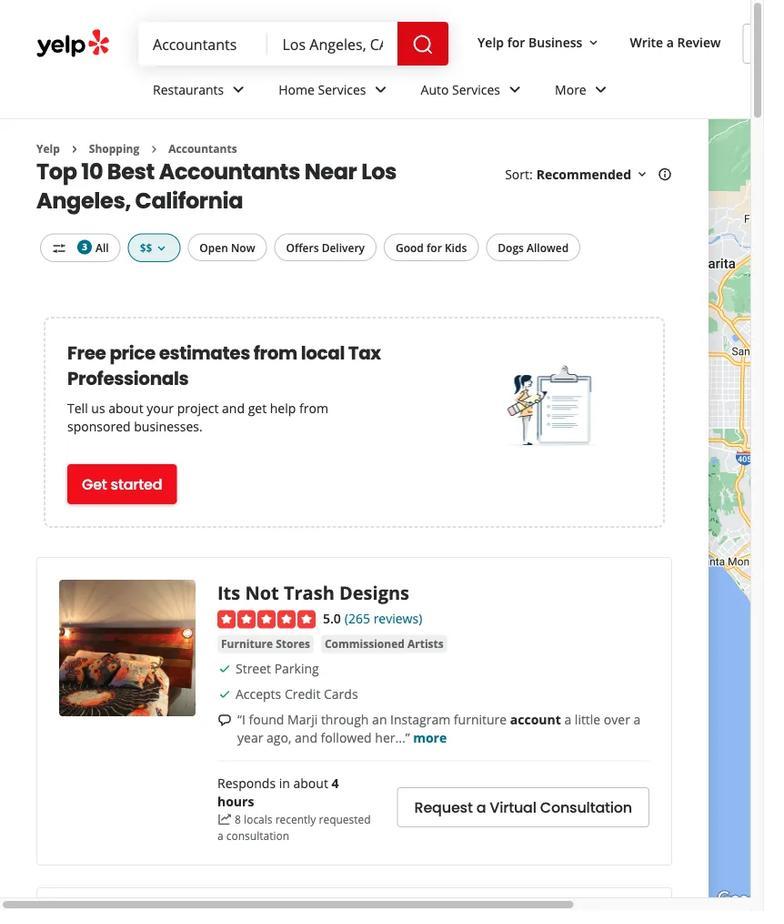 Task type: locate. For each thing, give the bounding box(es) containing it.
1 horizontal spatial and
[[295, 729, 318, 746]]

commissioned artists link
[[321, 635, 448, 653]]

from right help
[[299, 399, 329, 416]]

0 horizontal spatial from
[[254, 340, 298, 366]]

dogs allowed
[[498, 240, 569, 255]]

8 locals recently requested a consultation
[[218, 812, 371, 843]]

24 chevron down v2 image
[[504, 79, 526, 101], [591, 79, 612, 101]]

reviews)
[[374, 610, 423, 627]]

trash
[[284, 580, 335, 605]]

and down the marji
[[295, 729, 318, 746]]

a inside 8 locals recently requested a consultation
[[218, 828, 224, 843]]

and inside the free price estimates from local tax professionals tell us about your project and get help from sponsored businesses.
[[222, 399, 245, 416]]

accountants up california
[[169, 141, 237, 156]]

accountants up open now button on the left top of page
[[159, 156, 300, 187]]

24 chevron down v2 image left auto
[[370, 79, 392, 101]]

1 horizontal spatial 16 chevron down v2 image
[[635, 167, 650, 182]]

a down 16 trending v2 icon
[[218, 828, 224, 843]]

and inside a little over a year ago, and followed her..."
[[295, 729, 318, 746]]

services for home services
[[318, 81, 366, 98]]

marji
[[288, 711, 318, 728]]

16 chevron down v2 image inside $$ dropdown button
[[154, 241, 169, 256]]

california
[[135, 185, 243, 216]]

0 horizontal spatial 16 chevron down v2 image
[[154, 241, 169, 256]]

for left business
[[508, 33, 526, 51]]

0 horizontal spatial for
[[427, 240, 442, 255]]

and left get
[[222, 399, 245, 416]]

all
[[96, 240, 109, 255]]

furniture stores button
[[218, 635, 314, 653]]

0 vertical spatial from
[[254, 340, 298, 366]]

and
[[222, 399, 245, 416], [295, 729, 318, 746]]

auto services link
[[407, 66, 541, 118]]

commissioned artists
[[325, 636, 444, 651]]

accountants
[[169, 141, 237, 156], [159, 156, 300, 187]]

2 24 chevron down v2 image from the left
[[591, 79, 612, 101]]

stores
[[276, 636, 310, 651]]

16 chevron down v2 image for recommended
[[635, 167, 650, 182]]

over
[[604, 711, 631, 728]]

1 horizontal spatial services
[[452, 81, 501, 98]]

24 chevron down v2 image inside auto services link
[[504, 79, 526, 101]]

offers
[[286, 240, 319, 255]]

1 horizontal spatial 24 chevron down v2 image
[[370, 79, 392, 101]]

from
[[254, 340, 298, 366], [299, 399, 329, 416]]

2 services from the left
[[452, 81, 501, 98]]

16 chevron right v2 image right yelp link at the left
[[67, 142, 82, 156]]

1 horizontal spatial 16 chevron right v2 image
[[147, 142, 161, 156]]

virtual
[[490, 798, 537, 818]]

16 chevron down v2 image
[[635, 167, 650, 182], [154, 241, 169, 256]]

0 vertical spatial 16 chevron down v2 image
[[635, 167, 650, 182]]

los
[[362, 156, 397, 187]]

auto
[[421, 81, 449, 98]]

Find text field
[[153, 34, 254, 54]]

year
[[238, 729, 263, 746]]

services right home
[[318, 81, 366, 98]]

business
[[529, 33, 583, 51]]

top 10 best accountants near los angeles, california
[[36, 156, 397, 216]]

1 horizontal spatial none field
[[283, 34, 383, 54]]

for left kids
[[427, 240, 442, 255]]

0 vertical spatial about
[[109, 399, 143, 416]]

open
[[200, 240, 228, 255]]

local
[[301, 340, 345, 366]]

1 horizontal spatial 24 chevron down v2 image
[[591, 79, 612, 101]]

2 16 chevron right v2 image from the left
[[147, 142, 161, 156]]

24 chevron down v2 image down 'yelp for business'
[[504, 79, 526, 101]]

now
[[231, 240, 255, 255]]

services
[[318, 81, 366, 98], [452, 81, 501, 98]]

kids
[[445, 240, 467, 255]]

dogs allowed button
[[486, 233, 581, 261]]

1 horizontal spatial about
[[294, 775, 328, 792]]

16 speech v2 image
[[218, 713, 232, 728]]

your
[[147, 399, 174, 416]]

a little over a year ago, and followed her..."
[[238, 711, 641, 746]]

furniture
[[454, 711, 507, 728]]

write a review
[[630, 33, 721, 51]]

0 vertical spatial for
[[508, 33, 526, 51]]

recently
[[276, 812, 316, 827]]

1 horizontal spatial for
[[508, 33, 526, 51]]

yelp for business
[[478, 33, 583, 51]]

none field up home services
[[283, 34, 383, 54]]

a left virtual
[[477, 798, 486, 818]]

16 chevron right v2 image
[[67, 142, 82, 156], [147, 142, 161, 156]]

about
[[109, 399, 143, 416], [294, 775, 328, 792]]

24 chevron down v2 image for home services
[[370, 79, 392, 101]]

a right write
[[667, 33, 675, 51]]

0 horizontal spatial 24 chevron down v2 image
[[504, 79, 526, 101]]

None search field
[[138, 22, 453, 66]]

yelp left 10
[[36, 141, 60, 156]]

0 horizontal spatial 16 chevron right v2 image
[[67, 142, 82, 156]]

0 horizontal spatial none field
[[153, 34, 254, 54]]

consultation
[[540, 798, 633, 818]]

16 checkmark v2 image
[[218, 687, 232, 702]]

its not trash designs image
[[59, 580, 196, 716]]

tell
[[67, 399, 88, 416]]

16 chevron down v2 image right $$ at the top left of page
[[154, 241, 169, 256]]

services right auto
[[452, 81, 501, 98]]

in
[[279, 775, 290, 792]]

1 24 chevron down v2 image from the left
[[228, 79, 250, 101]]

for for good
[[427, 240, 442, 255]]

more
[[555, 81, 587, 98]]

for
[[508, 33, 526, 51], [427, 240, 442, 255]]

free price estimates from local tax professionals tell us about your project and get help from sponsored businesses.
[[67, 340, 381, 435]]

"i
[[238, 711, 246, 728]]

0 horizontal spatial services
[[318, 81, 366, 98]]

1 horizontal spatial yelp
[[478, 33, 504, 51]]

none field find
[[153, 34, 254, 54]]

write
[[630, 33, 664, 51]]

24 chevron down v2 image
[[228, 79, 250, 101], [370, 79, 392, 101]]

filters group
[[36, 233, 585, 262]]

home
[[279, 81, 315, 98]]

yelp up auto services link
[[478, 33, 504, 51]]

about left 4
[[294, 775, 328, 792]]

open now button
[[188, 233, 267, 261]]

parking
[[275, 660, 319, 677]]

account
[[511, 711, 561, 728]]

0 horizontal spatial 24 chevron down v2 image
[[228, 79, 250, 101]]

angeles,
[[36, 185, 131, 216]]

1 16 chevron right v2 image from the left
[[67, 142, 82, 156]]

24 chevron down v2 image inside more link
[[591, 79, 612, 101]]

about right us at the top left of the page
[[109, 399, 143, 416]]

home services link
[[264, 66, 407, 118]]

estimates
[[159, 340, 250, 366]]

requested
[[319, 812, 371, 827]]

16 chevron down v2 image left the "16 info v2" icon
[[635, 167, 650, 182]]

from left the local
[[254, 340, 298, 366]]

1 vertical spatial and
[[295, 729, 318, 746]]

yelp inside button
[[478, 33, 504, 51]]

16 chevron right v2 image right shopping link
[[147, 142, 161, 156]]

1 vertical spatial 16 chevron down v2 image
[[154, 241, 169, 256]]

(265
[[345, 610, 371, 627]]

accountants link
[[169, 141, 237, 156]]

for inside button
[[508, 33, 526, 51]]

24 chevron down v2 image right more
[[591, 79, 612, 101]]

an
[[372, 711, 387, 728]]

16 chevron down v2 image inside recommended dropdown button
[[635, 167, 650, 182]]

2 24 chevron down v2 image from the left
[[370, 79, 392, 101]]

1 24 chevron down v2 image from the left
[[504, 79, 526, 101]]

24 chevron down v2 image inside restaurants link
[[228, 79, 250, 101]]

16 filter v2 image
[[52, 241, 66, 256]]

1 none field from the left
[[153, 34, 254, 54]]

0 horizontal spatial yelp
[[36, 141, 60, 156]]

24 chevron down v2 image inside home services link
[[370, 79, 392, 101]]

1 vertical spatial yelp
[[36, 141, 60, 156]]

more link
[[413, 729, 447, 746]]

credit
[[285, 685, 321, 703]]

none field near
[[283, 34, 383, 54]]

2 none field from the left
[[283, 34, 383, 54]]

24 chevron down v2 image right restaurants
[[228, 79, 250, 101]]

0 horizontal spatial about
[[109, 399, 143, 416]]

price
[[110, 340, 156, 366]]

map region
[[508, 98, 765, 911]]

chefs' toys image
[[749, 513, 765, 550]]

not
[[245, 580, 279, 605]]

ago,
[[267, 729, 292, 746]]

0 vertical spatial yelp
[[478, 33, 504, 51]]

for inside button
[[427, 240, 442, 255]]

1 services from the left
[[318, 81, 366, 98]]

1 vertical spatial for
[[427, 240, 442, 255]]

$$ button
[[128, 233, 181, 262]]

0 horizontal spatial and
[[222, 399, 245, 416]]

none field up restaurants
[[153, 34, 254, 54]]

its not trash designs
[[218, 580, 410, 605]]

designs
[[340, 580, 410, 605]]

None field
[[153, 34, 254, 54], [283, 34, 383, 54]]

hours
[[218, 793, 254, 810]]

1 vertical spatial about
[[294, 775, 328, 792]]

0 vertical spatial and
[[222, 399, 245, 416]]

16 checkmark v2 image
[[218, 662, 232, 676]]

1 horizontal spatial from
[[299, 399, 329, 416]]



Task type: describe. For each thing, give the bounding box(es) containing it.
commissioned artists button
[[321, 635, 448, 653]]

more
[[413, 729, 447, 746]]

request a virtual consultation button
[[397, 788, 650, 828]]

open now
[[200, 240, 255, 255]]

shopping
[[89, 141, 140, 156]]

her..."
[[375, 729, 410, 746]]

get
[[82, 474, 107, 495]]

16 info v2 image
[[658, 167, 673, 182]]

free price estimates from local tax professionals image
[[508, 361, 599, 452]]

accountants inside top 10 best accountants near los angeles, california
[[159, 156, 300, 187]]

instagram
[[391, 711, 451, 728]]

top
[[36, 156, 77, 187]]

offers delivery
[[286, 240, 365, 255]]

found
[[249, 711, 284, 728]]

consultation
[[226, 828, 290, 843]]

home services
[[279, 81, 366, 98]]

shopping link
[[89, 141, 140, 156]]

24 chevron down v2 image for restaurants
[[228, 79, 250, 101]]

project
[[177, 399, 219, 416]]

accepts credit cards
[[236, 685, 358, 703]]

restaurants
[[153, 81, 224, 98]]

tax
[[348, 340, 381, 366]]

write a review link
[[623, 26, 729, 58]]

1 vertical spatial from
[[299, 399, 329, 416]]

a right the over
[[634, 711, 641, 728]]

through
[[321, 711, 369, 728]]

request
[[415, 798, 473, 818]]

3 all
[[82, 240, 109, 255]]

8
[[235, 812, 241, 827]]

artists
[[408, 636, 444, 651]]

little
[[575, 711, 601, 728]]

about inside the free price estimates from local tax professionals tell us about your project and get help from sponsored businesses.
[[109, 399, 143, 416]]

dogs
[[498, 240, 524, 255]]

get started button
[[67, 464, 177, 504]]

4 hours
[[218, 775, 339, 810]]

yelp for yelp link at the left
[[36, 141, 60, 156]]

24 chevron down v2 image for more
[[591, 79, 612, 101]]

"i found marji through an instagram furniture account
[[238, 711, 561, 728]]

4
[[332, 775, 339, 792]]

good for kids button
[[384, 233, 479, 261]]

5.0 link
[[323, 608, 341, 628]]

Near text field
[[283, 34, 383, 54]]

followed
[[321, 729, 372, 746]]

get
[[248, 399, 267, 416]]

a inside button
[[477, 798, 486, 818]]

request a virtual consultation
[[415, 798, 633, 818]]

16 chevron down v2 image for $$
[[154, 241, 169, 256]]

(265 reviews) link
[[345, 608, 423, 628]]

review
[[678, 33, 721, 51]]

10
[[81, 156, 103, 187]]

$$
[[140, 240, 152, 255]]

furniture stores
[[221, 636, 310, 651]]

sponsored
[[67, 417, 131, 435]]

us
[[91, 399, 105, 416]]

16 trending v2 image
[[218, 813, 232, 827]]

yelp link
[[36, 141, 60, 156]]

good for kids
[[396, 240, 467, 255]]

cards
[[324, 685, 358, 703]]

3
[[82, 241, 87, 253]]

search image
[[412, 34, 434, 56]]

free
[[67, 340, 106, 366]]

professionals
[[67, 366, 189, 391]]

responds in about
[[218, 775, 332, 792]]

get started
[[82, 474, 162, 495]]

5 star rating image
[[218, 610, 316, 629]]

offers delivery button
[[274, 233, 377, 261]]

responds
[[218, 775, 276, 792]]

16 chevron right v2 image for accountants
[[147, 142, 161, 156]]

businesses.
[[134, 417, 203, 435]]

16 chevron right v2 image for shopping
[[67, 142, 82, 156]]

google image
[[714, 888, 765, 911]]

sort:
[[505, 166, 533, 183]]

street parking
[[236, 660, 319, 677]]

commissioned
[[325, 636, 405, 651]]

5.0
[[323, 610, 341, 627]]

24 chevron down v2 image for auto services
[[504, 79, 526, 101]]

yelp for business button
[[471, 26, 609, 58]]

16 chevron down v2 image
[[587, 35, 601, 50]]

yelp for yelp for business
[[478, 33, 504, 51]]

(265 reviews)
[[345, 610, 423, 627]]

for for yelp
[[508, 33, 526, 51]]

good
[[396, 240, 424, 255]]

services for auto services
[[452, 81, 501, 98]]

its not trash designs link
[[218, 580, 410, 605]]

business categories element
[[138, 66, 765, 118]]

locals
[[244, 812, 273, 827]]

recommended button
[[537, 166, 650, 183]]

allowed
[[527, 240, 569, 255]]

a left little
[[565, 711, 572, 728]]

help
[[270, 399, 296, 416]]

street
[[236, 660, 271, 677]]

more link
[[541, 66, 627, 118]]

furniture stores link
[[218, 635, 314, 653]]



Task type: vqa. For each thing, say whether or not it's contained in the screenshot.
chefs' toys ICON at the bottom of the page
yes



